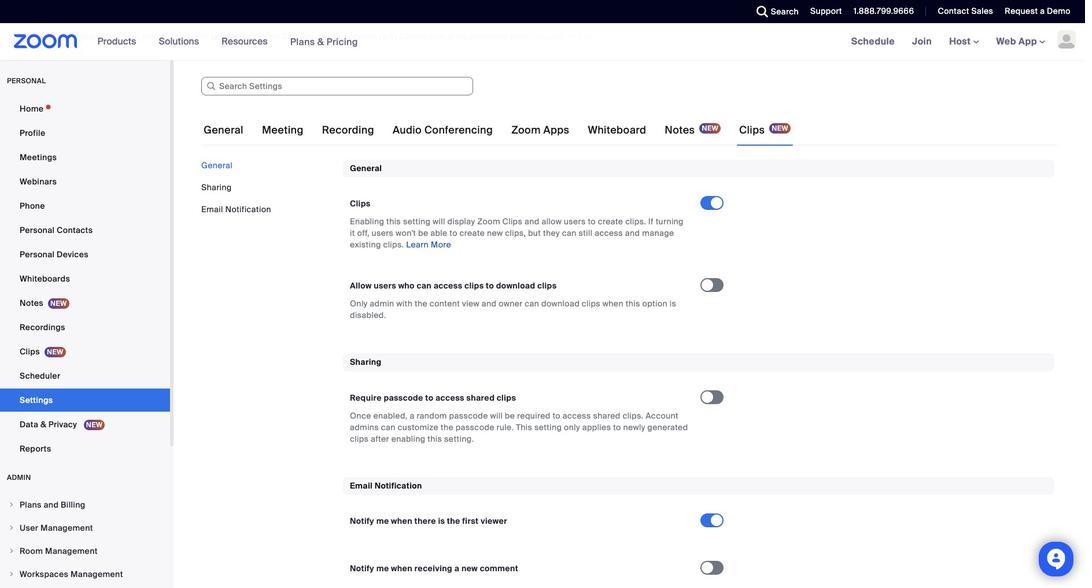 Task type: vqa. For each thing, say whether or not it's contained in the screenshot.
Web App DROPDOWN BUTTON
yes



Task type: describe. For each thing, give the bounding box(es) containing it.
email notification element
[[343, 477, 1055, 588]]

they
[[543, 228, 560, 239]]

cost.
[[510, 31, 530, 42]]

request
[[1005, 6, 1038, 16]]

1 upgrade from the left
[[211, 31, 245, 42]]

2 vertical spatial users
[[374, 281, 396, 291]]

new for ai
[[142, 31, 158, 42]]

general down recording
[[350, 163, 382, 174]]

only
[[564, 422, 580, 433]]

general inside tabs of my account settings page tab list
[[204, 123, 243, 137]]

but
[[528, 228, 541, 239]]

off,
[[357, 228, 370, 239]]

right image for user management
[[8, 525, 15, 532]]

your
[[123, 31, 140, 42]]

2 vertical spatial a
[[454, 564, 459, 574]]

can inside once enabled, a random passcode will be required to access shared clips. account admins can customize the passcode rule. this setting only applies to newly generated clips after enabling this setting.
[[381, 422, 396, 433]]

personal contacts link
[[0, 219, 170, 242]]

personal for personal contacts
[[20, 225, 55, 235]]

2 upgrade from the left
[[532, 31, 567, 42]]

receiving
[[415, 564, 452, 574]]

and inside "menu item"
[[44, 500, 59, 510]]

banner containing products
[[0, 23, 1085, 61]]

comment
[[480, 564, 518, 574]]

who
[[398, 281, 415, 291]]

admin
[[7, 473, 31, 482]]

zoom right the meet
[[37, 31, 60, 42]]

1 vertical spatial users
[[372, 228, 394, 239]]

solutions
[[159, 35, 199, 47]]

enabling
[[350, 217, 384, 227]]

web
[[996, 35, 1016, 47]]

notification inside menu bar
[[225, 204, 271, 215]]

plans and billing
[[20, 500, 85, 510]]

still
[[579, 228, 593, 239]]

will inside once enabled, a random passcode will be required to access shared clips. account admins can customize the passcode rule. this setting only applies to newly generated clips after enabling this setting.
[[490, 411, 503, 421]]

workspaces
[[20, 569, 68, 580]]

zoom left one
[[257, 31, 280, 42]]

user management
[[20, 523, 93, 533]]

phone link
[[0, 194, 170, 218]]

when for notify me when receiving a new comment
[[391, 564, 412, 574]]

1 horizontal spatial sharing
[[350, 357, 382, 368]]

to left one
[[247, 31, 255, 42]]

notify me when there is the first viewer
[[350, 516, 507, 527]]

clips inside personal menu menu
[[20, 347, 40, 357]]

setting inside enabling this setting will display zoom clips and allow users to create clips. if turning it off, users won't be able to create new clips, but they can still access and manage existing clips.
[[403, 217, 431, 227]]

pricing
[[327, 36, 358, 48]]

schedule link
[[843, 23, 904, 60]]

only
[[350, 299, 368, 309]]

zoom inside tabs of my account settings page tab list
[[512, 123, 541, 137]]

turning
[[656, 217, 684, 227]]

devices
[[57, 249, 89, 260]]

0 vertical spatial passcode
[[384, 393, 423, 403]]

this inside enabling this setting will display zoom clips and allow users to create clips. if turning it off, users won't be able to create new clips, but they can still access and manage existing clips.
[[386, 217, 401, 227]]

this
[[516, 422, 532, 433]]

rule.
[[497, 422, 514, 433]]

room
[[20, 546, 43, 556]]

meetings navigation
[[843, 23, 1085, 61]]

resources
[[222, 35, 268, 47]]

solutions button
[[159, 23, 204, 60]]

scheduler link
[[0, 364, 170, 388]]

email inside menu bar
[[201, 204, 223, 215]]

enabling
[[391, 434, 425, 444]]

meeting
[[262, 123, 304, 137]]

new for comment
[[462, 564, 478, 574]]

data & privacy
[[20, 419, 79, 430]]

0 vertical spatial download
[[496, 281, 535, 291]]

access up content
[[434, 281, 462, 291]]

meet zoom ai companion, your new ai assistant! upgrade to zoom one pro and get access to ai companion at no additional cost. upgrade today
[[14, 31, 592, 42]]

plans for plans & pricing
[[290, 36, 315, 48]]

profile link
[[0, 121, 170, 145]]

existing
[[350, 240, 381, 250]]

1 ai from the left
[[62, 31, 70, 42]]

data & privacy link
[[0, 413, 170, 436]]

0 horizontal spatial create
[[460, 228, 485, 239]]

display
[[447, 217, 475, 227]]

won't
[[396, 228, 416, 239]]

1.888.799.9666
[[854, 6, 914, 16]]

personal
[[7, 76, 46, 86]]

if
[[648, 217, 654, 227]]

zoom apps
[[512, 123, 569, 137]]

and inside only admin with the content view and owner can download clips when this option is disabled.
[[482, 299, 497, 309]]

first
[[462, 516, 479, 527]]

admin menu menu
[[0, 494, 170, 588]]

audio
[[393, 123, 422, 137]]

data
[[20, 419, 38, 430]]

1 vertical spatial clips.
[[383, 240, 404, 250]]

manage
[[642, 228, 674, 239]]

reports link
[[0, 437, 170, 460]]

conferencing
[[424, 123, 493, 137]]

learn more link
[[406, 240, 451, 250]]

workspaces management menu item
[[0, 563, 170, 585]]

notify for notify me when there is the first viewer
[[350, 516, 374, 527]]

0 vertical spatial create
[[598, 217, 623, 227]]

room management menu item
[[0, 540, 170, 562]]

right image for room management
[[8, 548, 15, 555]]

random
[[417, 411, 447, 421]]

sharing element
[[343, 354, 1055, 459]]

the inside once enabled, a random passcode will be required to access shared clips. account admins can customize the passcode rule. this setting only applies to newly generated clips after enabling this setting.
[[441, 422, 454, 433]]

upgrade today link
[[532, 31, 592, 42]]

additional
[[469, 31, 508, 42]]

apps
[[543, 123, 569, 137]]

be inside enabling this setting will display zoom clips and allow users to create clips. if turning it off, users won't be able to create new clips, but they can still access and manage existing clips.
[[418, 228, 428, 239]]

0 vertical spatial clips.
[[625, 217, 646, 227]]

0 vertical spatial a
[[1040, 6, 1045, 16]]

1 horizontal spatial email notification
[[350, 481, 422, 491]]

at
[[447, 31, 455, 42]]

phone
[[20, 201, 45, 211]]

3 ai from the left
[[389, 31, 397, 42]]

host button
[[949, 35, 979, 47]]

clips inside enabling this setting will display zoom clips and allow users to create clips. if turning it off, users won't be able to create new clips, but they can still access and manage existing clips.
[[502, 217, 523, 227]]

product information navigation
[[89, 23, 367, 61]]

notes inside tabs of my account settings page tab list
[[665, 123, 695, 137]]

search
[[771, 6, 799, 17]]

schedule
[[851, 35, 895, 47]]

sharing inside menu bar
[[201, 182, 232, 193]]

1 vertical spatial email
[[350, 481, 373, 491]]

to up only admin with the content view and owner can download clips when this option is disabled.
[[486, 281, 494, 291]]

admins
[[350, 422, 379, 433]]

billing
[[61, 500, 85, 510]]

today
[[569, 31, 592, 42]]

meet zoom ai companion, footer
[[0, 17, 1085, 57]]

1 vertical spatial passcode
[[449, 411, 488, 421]]

can right who
[[417, 281, 432, 291]]

search button
[[748, 0, 802, 23]]

audio conferencing
[[393, 123, 493, 137]]

& for privacy
[[40, 419, 46, 430]]

it
[[350, 228, 355, 239]]

pro
[[301, 31, 314, 42]]

personal contacts
[[20, 225, 93, 235]]

and left manage
[[625, 228, 640, 239]]

notify me when receiving a new comment
[[350, 564, 518, 574]]

to left newly
[[613, 422, 621, 433]]

host
[[949, 35, 973, 47]]

notification inside email notification element
[[375, 481, 422, 491]]

0 vertical spatial email notification
[[201, 204, 271, 215]]

zoom logo image
[[14, 34, 77, 49]]

tabs of my account settings page tab list
[[201, 114, 793, 146]]

require passcode to access shared clips
[[350, 393, 516, 403]]

scheduler
[[20, 371, 60, 381]]

admin
[[370, 299, 394, 309]]



Task type: locate. For each thing, give the bounding box(es) containing it.
plans up the user
[[20, 500, 42, 510]]

0 horizontal spatial &
[[40, 419, 46, 430]]

1 vertical spatial a
[[410, 411, 415, 421]]

privacy
[[48, 419, 77, 430]]

when
[[603, 299, 624, 309], [391, 516, 412, 527], [391, 564, 412, 574]]

2 horizontal spatial this
[[626, 299, 640, 309]]

1 me from the top
[[376, 516, 389, 527]]

1 horizontal spatial will
[[490, 411, 503, 421]]

access inside once enabled, a random passcode will be required to access shared clips. account admins can customize the passcode rule. this setting only applies to newly generated clips after enabling this setting.
[[563, 411, 591, 421]]

app
[[1019, 35, 1037, 47]]

right image
[[8, 502, 15, 508], [8, 571, 15, 578]]

when left receiving
[[391, 564, 412, 574]]

shared inside once enabled, a random passcode will be required to access shared clips. account admins can customize the passcode rule. this setting only applies to newly generated clips after enabling this setting.
[[593, 411, 621, 421]]

notes
[[665, 123, 695, 137], [20, 298, 43, 308]]

web app
[[996, 35, 1037, 47]]

to right required
[[553, 411, 561, 421]]

notes link
[[0, 292, 170, 315]]

2 vertical spatial the
[[447, 516, 460, 527]]

this inside once enabled, a random passcode will be required to access shared clips. account admins can customize the passcode rule. this setting only applies to newly generated clips after enabling this setting.
[[428, 434, 442, 444]]

this
[[386, 217, 401, 227], [626, 299, 640, 309], [428, 434, 442, 444]]

plans and billing menu item
[[0, 494, 170, 516]]

allow
[[350, 281, 372, 291]]

right image left workspaces
[[8, 571, 15, 578]]

2 vertical spatial management
[[71, 569, 123, 580]]

2 vertical spatial when
[[391, 564, 412, 574]]

1 vertical spatial &
[[40, 419, 46, 430]]

2 horizontal spatial new
[[487, 228, 503, 239]]

access inside enabling this setting will display zoom clips and allow users to create clips. if turning it off, users won't be able to create new clips, but they can still access and manage existing clips.
[[595, 228, 623, 239]]

0 vertical spatial management
[[41, 523, 93, 533]]

new left comment
[[462, 564, 478, 574]]

1 personal from the top
[[20, 225, 55, 235]]

0 horizontal spatial notification
[[225, 204, 271, 215]]

me left receiving
[[376, 564, 389, 574]]

request a demo link
[[996, 0, 1085, 23], [1005, 6, 1071, 16]]

general up sharing link
[[201, 160, 232, 171]]

and up but
[[525, 217, 540, 227]]

2 vertical spatial passcode
[[456, 422, 495, 433]]

personal up whiteboards
[[20, 249, 55, 260]]

the left first
[[447, 516, 460, 527]]

0 horizontal spatial download
[[496, 281, 535, 291]]

management
[[41, 523, 93, 533], [45, 546, 98, 556], [71, 569, 123, 580]]

1 right image from the top
[[8, 525, 15, 532]]

0 vertical spatial &
[[317, 36, 324, 48]]

me
[[376, 516, 389, 527], [376, 564, 389, 574]]

1 horizontal spatial a
[[454, 564, 459, 574]]

recordings
[[20, 322, 65, 333]]

1 vertical spatial setting
[[534, 422, 562, 433]]

can inside only admin with the content view and owner can download clips when this option is disabled.
[[525, 299, 539, 309]]

plans for plans and billing
[[20, 500, 42, 510]]

new inside email notification element
[[462, 564, 478, 574]]

email notification link
[[201, 204, 271, 215]]

0 vertical spatial setting
[[403, 217, 431, 227]]

clips. left if
[[625, 217, 646, 227]]

right image inside room management menu item
[[8, 548, 15, 555]]

the
[[415, 299, 428, 309], [441, 422, 454, 433], [447, 516, 460, 527]]

can inside enabling this setting will display zoom clips and allow users to create clips. if turning it off, users won't be able to create new clips, but they can still access and manage existing clips.
[[562, 228, 577, 239]]

0 vertical spatial email
[[201, 204, 223, 215]]

new right your
[[142, 31, 158, 42]]

0 horizontal spatial shared
[[466, 393, 495, 403]]

a right receiving
[[454, 564, 459, 574]]

me for there
[[376, 516, 389, 527]]

the up setting.
[[441, 422, 454, 433]]

personal
[[20, 225, 55, 235], [20, 249, 55, 260]]

be inside once enabled, a random passcode will be required to access shared clips. account admins can customize the passcode rule. this setting only applies to newly generated clips after enabling this setting.
[[505, 411, 515, 421]]

1 vertical spatial email notification
[[350, 481, 422, 491]]

1 vertical spatial notify
[[350, 564, 374, 574]]

to left companion
[[379, 31, 387, 42]]

1 vertical spatial be
[[505, 411, 515, 421]]

disabled.
[[350, 310, 386, 321]]

and left billing
[[44, 500, 59, 510]]

resources button
[[222, 23, 273, 60]]

2 right image from the top
[[8, 548, 15, 555]]

with
[[396, 299, 413, 309]]

email notification down sharing link
[[201, 204, 271, 215]]

1 vertical spatial when
[[391, 516, 412, 527]]

0 vertical spatial users
[[564, 217, 586, 227]]

right image left room
[[8, 548, 15, 555]]

profile
[[20, 128, 45, 138]]

sharing link
[[201, 182, 232, 193]]

to up still on the right top
[[588, 217, 596, 227]]

access up only
[[563, 411, 591, 421]]

0 horizontal spatial notes
[[20, 298, 43, 308]]

0 horizontal spatial email notification
[[201, 204, 271, 215]]

1 vertical spatial this
[[626, 299, 640, 309]]

1 vertical spatial management
[[45, 546, 98, 556]]

0 vertical spatial notify
[[350, 516, 374, 527]]

0 vertical spatial new
[[142, 31, 158, 42]]

download inside only admin with the content view and owner can download clips when this option is disabled.
[[542, 299, 580, 309]]

sharing up require
[[350, 357, 382, 368]]

1 horizontal spatial shared
[[593, 411, 621, 421]]

plans
[[290, 36, 315, 48], [20, 500, 42, 510]]

1 horizontal spatial this
[[428, 434, 442, 444]]

when for notify me when there is the first viewer
[[391, 516, 412, 527]]

1 vertical spatial plans
[[20, 500, 42, 510]]

right image
[[8, 525, 15, 532], [8, 548, 15, 555]]

require
[[350, 393, 382, 403]]

sharing down general link
[[201, 182, 232, 193]]

to down display
[[450, 228, 458, 239]]

notify for notify me when receiving a new comment
[[350, 564, 374, 574]]

more
[[431, 240, 451, 250]]

users right off,
[[372, 228, 394, 239]]

this down customize on the bottom
[[428, 434, 442, 444]]

content
[[430, 299, 460, 309]]

when left the there
[[391, 516, 412, 527]]

ai
[[62, 31, 70, 42], [160, 31, 168, 42], [389, 31, 397, 42]]

access right get
[[349, 31, 377, 42]]

profile picture image
[[1057, 30, 1076, 49]]

contact sales
[[938, 6, 993, 16]]

0 horizontal spatial email
[[201, 204, 223, 215]]

banner
[[0, 23, 1085, 61]]

clips
[[739, 123, 765, 137], [350, 199, 371, 209], [502, 217, 523, 227], [20, 347, 40, 357]]

email down after
[[350, 481, 373, 491]]

0 horizontal spatial this
[[386, 217, 401, 227]]

notification up the there
[[375, 481, 422, 491]]

2 horizontal spatial ai
[[389, 31, 397, 42]]

& right data
[[40, 419, 46, 430]]

management up workspaces management
[[45, 546, 98, 556]]

0 vertical spatial this
[[386, 217, 401, 227]]

0 vertical spatial the
[[415, 299, 428, 309]]

right image down the admin
[[8, 502, 15, 508]]

1 horizontal spatial plans
[[290, 36, 315, 48]]

viewer
[[481, 516, 507, 527]]

one
[[282, 31, 299, 42]]

clips. inside once enabled, a random passcode will be required to access shared clips. account admins can customize the passcode rule. this setting only applies to newly generated clips after enabling this setting.
[[623, 411, 644, 421]]

me for receiving
[[376, 564, 389, 574]]

email down sharing link
[[201, 204, 223, 215]]

upgrade right 'assistant!' on the left top
[[211, 31, 245, 42]]

management for room management
[[45, 546, 98, 556]]

settings link
[[0, 389, 170, 412]]

owner
[[499, 299, 523, 309]]

management for workspaces management
[[71, 569, 123, 580]]

required
[[517, 411, 551, 421]]

ai left companion,
[[62, 31, 70, 42]]

2 right image from the top
[[8, 571, 15, 578]]

will up rule.
[[490, 411, 503, 421]]

only admin with the content view and owner can download clips when this option is disabled.
[[350, 299, 676, 321]]

Search Settings text field
[[201, 77, 473, 95]]

clips inside tabs of my account settings page tab list
[[739, 123, 765, 137]]

able
[[431, 228, 447, 239]]

the right with
[[415, 299, 428, 309]]

a inside once enabled, a random passcode will be required to access shared clips. account admins can customize the passcode rule. this setting only applies to newly generated clips after enabling this setting.
[[410, 411, 415, 421]]

1 vertical spatial will
[[490, 411, 503, 421]]

0 horizontal spatial plans
[[20, 500, 42, 510]]

zoom right display
[[477, 217, 500, 227]]

this left option
[[626, 299, 640, 309]]

1 vertical spatial sharing
[[350, 357, 382, 368]]

can left still on the right top
[[562, 228, 577, 239]]

download right owner
[[542, 299, 580, 309]]

to up random
[[425, 393, 434, 403]]

user management menu item
[[0, 517, 170, 539]]

0 horizontal spatial new
[[142, 31, 158, 42]]

create down display
[[460, 228, 485, 239]]

clips. down won't
[[383, 240, 404, 250]]

whiteboards
[[20, 274, 70, 284]]

1 horizontal spatial download
[[542, 299, 580, 309]]

access right still on the right top
[[595, 228, 623, 239]]

1 vertical spatial personal
[[20, 249, 55, 260]]

clips inside once enabled, a random passcode will be required to access shared clips. account admins can customize the passcode rule. this setting only applies to newly generated clips after enabling this setting.
[[350, 434, 369, 444]]

notification down sharing link
[[225, 204, 271, 215]]

0 horizontal spatial will
[[433, 217, 445, 227]]

2 vertical spatial new
[[462, 564, 478, 574]]

request a demo
[[1005, 6, 1071, 16]]

personal for personal devices
[[20, 249, 55, 260]]

whiteboard
[[588, 123, 646, 137]]

1 vertical spatial me
[[376, 564, 389, 574]]

& right pro
[[317, 36, 324, 48]]

0 horizontal spatial setting
[[403, 217, 431, 227]]

sales
[[972, 6, 993, 16]]

new inside meet zoom ai companion, footer
[[142, 31, 158, 42]]

setting down required
[[534, 422, 562, 433]]

management down room management menu item
[[71, 569, 123, 580]]

1 vertical spatial is
[[438, 516, 445, 527]]

1 vertical spatial notification
[[375, 481, 422, 491]]

is right the there
[[438, 516, 445, 527]]

be up the learn more
[[418, 228, 428, 239]]

enabled,
[[373, 411, 408, 421]]

1 vertical spatial notes
[[20, 298, 43, 308]]

once
[[350, 411, 371, 421]]

2 ai from the left
[[160, 31, 168, 42]]

download
[[496, 281, 535, 291], [542, 299, 580, 309]]

and inside meet zoom ai companion, footer
[[317, 31, 331, 42]]

personal down phone
[[20, 225, 55, 235]]

1 right image from the top
[[8, 502, 15, 508]]

users up still on the right top
[[564, 217, 586, 227]]

email
[[201, 204, 223, 215], [350, 481, 373, 491]]

0 vertical spatial shared
[[466, 393, 495, 403]]

1 horizontal spatial upgrade
[[532, 31, 567, 42]]

right image inside plans and billing "menu item"
[[8, 502, 15, 508]]

plans & pricing
[[290, 36, 358, 48]]

to
[[247, 31, 255, 42], [379, 31, 387, 42], [588, 217, 596, 227], [450, 228, 458, 239], [486, 281, 494, 291], [425, 393, 434, 403], [553, 411, 561, 421], [613, 422, 621, 433]]

applies
[[582, 422, 611, 433]]

1 vertical spatial create
[[460, 228, 485, 239]]

learn more
[[406, 240, 451, 250]]

1 horizontal spatial notes
[[665, 123, 695, 137]]

menu bar containing general
[[201, 160, 334, 215]]

view
[[462, 299, 480, 309]]

setting
[[403, 217, 431, 227], [534, 422, 562, 433]]

1 vertical spatial shared
[[593, 411, 621, 421]]

when inside only admin with the content view and owner can download clips when this option is disabled.
[[603, 299, 624, 309]]

demo
[[1047, 6, 1071, 16]]

personal devices link
[[0, 243, 170, 266]]

can down enabled,
[[381, 422, 396, 433]]

1 horizontal spatial notification
[[375, 481, 422, 491]]

recordings link
[[0, 316, 170, 339]]

general up general link
[[204, 123, 243, 137]]

right image inside workspaces management menu item
[[8, 571, 15, 578]]

workspaces management
[[20, 569, 123, 580]]

no
[[457, 31, 467, 42]]

ai left companion
[[389, 31, 397, 42]]

shared up applies
[[593, 411, 621, 421]]

will inside enabling this setting will display zoom clips and allow users to create clips. if turning it off, users won't be able to create new clips, but they can still access and manage existing clips.
[[433, 217, 445, 227]]

a left demo
[[1040, 6, 1045, 16]]

users up the "admin"
[[374, 281, 396, 291]]

0 vertical spatial be
[[418, 228, 428, 239]]

0 horizontal spatial upgrade
[[211, 31, 245, 42]]

new left clips,
[[487, 228, 503, 239]]

reports
[[20, 444, 51, 454]]

2 vertical spatial clips.
[[623, 411, 644, 421]]

be up rule.
[[505, 411, 515, 421]]

right image for plans
[[8, 502, 15, 508]]

0 vertical spatial will
[[433, 217, 445, 227]]

general
[[204, 123, 243, 137], [201, 160, 232, 171], [350, 163, 382, 174]]

0 vertical spatial plans
[[290, 36, 315, 48]]

&
[[317, 36, 324, 48], [40, 419, 46, 430]]

download up owner
[[496, 281, 535, 291]]

right image left the user
[[8, 525, 15, 532]]

personal menu menu
[[0, 97, 170, 462]]

0 horizontal spatial sharing
[[201, 182, 232, 193]]

right image for workspaces
[[8, 571, 15, 578]]

0 vertical spatial notes
[[665, 123, 695, 137]]

1 vertical spatial the
[[441, 422, 454, 433]]

setting up won't
[[403, 217, 431, 227]]

this inside only admin with the content view and owner can download clips when this option is disabled.
[[626, 299, 640, 309]]

upgrade
[[211, 31, 245, 42], [532, 31, 567, 42]]

is right option
[[670, 299, 676, 309]]

2 notify from the top
[[350, 564, 374, 574]]

1 vertical spatial right image
[[8, 571, 15, 578]]

1 horizontal spatial is
[[670, 299, 676, 309]]

0 vertical spatial notification
[[225, 204, 271, 215]]

is inside email notification element
[[438, 516, 445, 527]]

notes inside 'link'
[[20, 298, 43, 308]]

& for pricing
[[317, 36, 324, 48]]

the inside only admin with the content view and owner can download clips when this option is disabled.
[[415, 299, 428, 309]]

zoom left apps
[[512, 123, 541, 137]]

can
[[562, 228, 577, 239], [417, 281, 432, 291], [525, 299, 539, 309], [381, 422, 396, 433]]

me left the there
[[376, 516, 389, 527]]

plans inside "menu item"
[[20, 500, 42, 510]]

1 notify from the top
[[350, 516, 374, 527]]

management down billing
[[41, 523, 93, 533]]

clips. up newly
[[623, 411, 644, 421]]

1 vertical spatial right image
[[8, 548, 15, 555]]

setting.
[[444, 434, 474, 444]]

account
[[646, 411, 679, 421]]

create left if
[[598, 217, 623, 227]]

0 vertical spatial right image
[[8, 502, 15, 508]]

1 horizontal spatial new
[[462, 564, 478, 574]]

will up able
[[433, 217, 445, 227]]

and left get
[[317, 31, 331, 42]]

general element
[[343, 160, 1055, 335]]

meetings
[[20, 152, 57, 163]]

2 vertical spatial this
[[428, 434, 442, 444]]

shared
[[466, 393, 495, 403], [593, 411, 621, 421]]

companion,
[[72, 31, 121, 42]]

join
[[912, 35, 932, 47]]

new inside enabling this setting will display zoom clips and allow users to create clips. if turning it off, users won't be able to create new clips, but they can still access and manage existing clips.
[[487, 228, 503, 239]]

0 horizontal spatial be
[[418, 228, 428, 239]]

2 horizontal spatial a
[[1040, 6, 1045, 16]]

& inside data & privacy link
[[40, 419, 46, 430]]

shared up setting.
[[466, 393, 495, 403]]

settings
[[20, 395, 53, 406]]

right image inside user management menu item
[[8, 525, 15, 532]]

management inside menu item
[[41, 523, 93, 533]]

email notification down after
[[350, 481, 422, 491]]

2 me from the top
[[376, 564, 389, 574]]

1 horizontal spatial setting
[[534, 422, 562, 433]]

general link
[[201, 160, 232, 171]]

setting inside once enabled, a random passcode will be required to access shared clips. account admins can customize the passcode rule. this setting only applies to newly generated clips after enabling this setting.
[[534, 422, 562, 433]]

1 horizontal spatial email
[[350, 481, 373, 491]]

1 vertical spatial new
[[487, 228, 503, 239]]

management for user management
[[41, 523, 93, 533]]

0 horizontal spatial a
[[410, 411, 415, 421]]

0 vertical spatial sharing
[[201, 182, 232, 193]]

this up won't
[[386, 217, 401, 227]]

access up random
[[436, 393, 464, 403]]

there
[[415, 516, 436, 527]]

1 horizontal spatial ai
[[160, 31, 168, 42]]

ai left 'assistant!' on the left top
[[160, 31, 168, 42]]

0 horizontal spatial is
[[438, 516, 445, 527]]

can right owner
[[525, 299, 539, 309]]

clips.
[[625, 217, 646, 227], [383, 240, 404, 250], [623, 411, 644, 421]]

clips inside only admin with the content view and owner can download clips when this option is disabled.
[[582, 299, 601, 309]]

1 horizontal spatial create
[[598, 217, 623, 227]]

home
[[20, 104, 44, 114]]

plans left get
[[290, 36, 315, 48]]

menu bar
[[201, 160, 334, 215]]

2 personal from the top
[[20, 249, 55, 260]]

plans inside product information navigation
[[290, 36, 315, 48]]

is inside only admin with the content view and owner can download clips when this option is disabled.
[[670, 299, 676, 309]]

1 vertical spatial download
[[542, 299, 580, 309]]

0 vertical spatial is
[[670, 299, 676, 309]]

the inside email notification element
[[447, 516, 460, 527]]

0 vertical spatial right image
[[8, 525, 15, 532]]

access inside meet zoom ai companion, footer
[[349, 31, 377, 42]]

& inside product information navigation
[[317, 36, 324, 48]]

a up customize on the bottom
[[410, 411, 415, 421]]

assistant!
[[171, 31, 209, 42]]

when left option
[[603, 299, 624, 309]]

zoom inside enabling this setting will display zoom clips and allow users to create clips. if turning it off, users won't be able to create new clips, but they can still access and manage existing clips.
[[477, 217, 500, 227]]

and right view
[[482, 299, 497, 309]]

upgrade right cost.
[[532, 31, 567, 42]]



